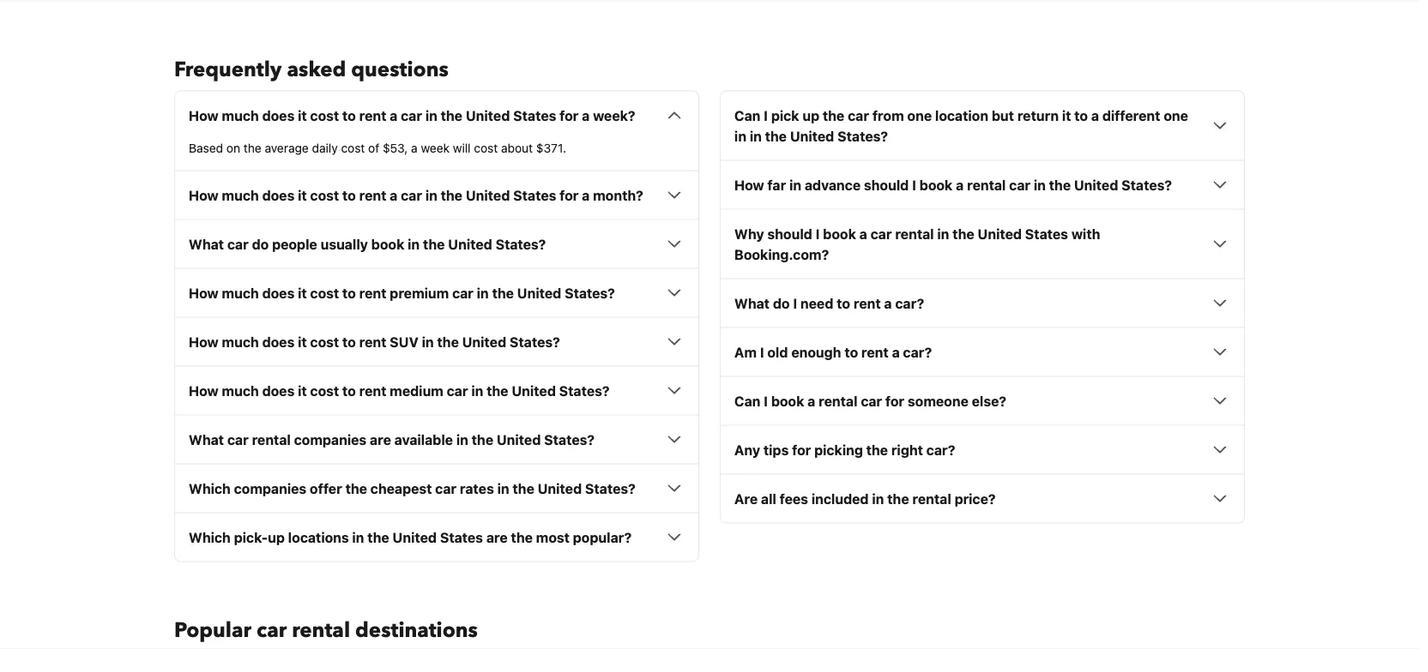 Task type: vqa. For each thing, say whether or not it's contained in the screenshot.
the much within How much does it cost to rent SUV in the United States? dropdown button
yes



Task type: describe. For each thing, give the bounding box(es) containing it.
up inside can i pick up the car from one location but return it to a different one in in the united states?
[[803, 107, 820, 123]]

a down can i pick up the car from one location but return it to a different one in in the united states?
[[956, 177, 964, 193]]

1 one from the left
[[908, 107, 932, 123]]

how much does it cost to rent premium car in the united states? button
[[189, 283, 685, 303]]

how far in advance should i book a rental car in the united states? button
[[735, 174, 1231, 195]]

the down the cheapest
[[368, 529, 389, 546]]

on
[[227, 141, 240, 155]]

to inside how much does it cost to rent a car in the united states for a week? 'dropdown button'
[[343, 107, 356, 123]]

will
[[453, 141, 471, 155]]

$53,
[[383, 141, 408, 155]]

book inside how far in advance should i book a rental car in the united states? dropdown button
[[920, 177, 953, 193]]

i inside why should i book a car rental in the united states with booking.com?
[[816, 226, 820, 242]]

to inside am i old enough to rent a car? dropdown button
[[845, 344, 859, 360]]

all
[[761, 491, 777, 507]]

for left month? in the left of the page
[[560, 187, 579, 203]]

frequently asked questions
[[174, 56, 449, 84]]

why should i book a car rental in the united states with booking.com? button
[[735, 223, 1231, 265]]

a inside can i pick up the car from one location but return it to a different one in in the united states?
[[1092, 107, 1100, 123]]

most
[[536, 529, 570, 546]]

a left 'week?'
[[582, 107, 590, 123]]

for inside 'dropdown button'
[[560, 107, 579, 123]]

any tips for picking the right car? button
[[735, 440, 1231, 460]]

rent inside am i old enough to rent a car? dropdown button
[[862, 344, 889, 360]]

return
[[1018, 107, 1059, 123]]

enough
[[792, 344, 842, 360]]

in inside how much does it cost to rent medium car in the united states? dropdown button
[[472, 383, 484, 399]]

from
[[873, 107, 904, 123]]

cost right will
[[474, 141, 498, 155]]

2 one from the left
[[1164, 107, 1189, 123]]

states inside why should i book a car rental in the united states with booking.com?
[[1026, 226, 1069, 242]]

a down enough
[[808, 393, 816, 409]]

0 horizontal spatial do
[[252, 236, 269, 252]]

how for how much does it cost to rent suv in the united states?
[[189, 334, 219, 350]]

week
[[421, 141, 450, 155]]

what do i need to rent a car?
[[735, 295, 925, 311]]

the right rates
[[513, 481, 535, 497]]

included
[[812, 491, 869, 507]]

should inside why should i book a car rental in the united states with booking.com?
[[768, 226, 813, 242]]

available
[[395, 432, 453, 448]]

the inside how far in advance should i book a rental car in the united states? dropdown button
[[1050, 177, 1071, 193]]

but
[[992, 107, 1015, 123]]

questions
[[351, 56, 449, 84]]

car? for what do i need to rent a car?
[[896, 295, 925, 311]]

asked
[[287, 56, 346, 84]]

people
[[272, 236, 317, 252]]

book inside "what car do people usually book in the united states?" dropdown button
[[371, 236, 405, 252]]

how much does it cost to rent suv in the united states?
[[189, 334, 560, 350]]

in inside which pick-up locations in the united states are the most popular? dropdown button
[[352, 529, 364, 546]]

the inside how much does it cost to rent a car in the united states for a month? dropdown button
[[441, 187, 463, 203]]

much for how much does it cost to rent a car in the united states for a month?
[[222, 187, 259, 203]]

car inside 'dropdown button'
[[401, 107, 422, 123]]

am
[[735, 344, 757, 360]]

destinations
[[355, 617, 478, 645]]

car? inside any tips for picking the right car? dropdown button
[[927, 442, 956, 458]]

how much does it cost to rent premium car in the united states?
[[189, 285, 615, 301]]

cost for how much does it cost to rent a car in the united states for a month?
[[310, 187, 339, 203]]

companies inside dropdown button
[[294, 432, 367, 448]]

can i book a rental car for someone else? button
[[735, 391, 1231, 411]]

usually
[[321, 236, 368, 252]]

what for what car do people usually book in the united states?
[[189, 236, 224, 252]]

cost for how much does it cost to rent suv in the united states?
[[310, 334, 339, 350]]

car inside dropdown button
[[227, 432, 249, 448]]

can i pick up the car from one location but return it to a different one in in the united states?
[[735, 107, 1189, 144]]

which companies offer the cheapest car rates  in the united states?
[[189, 481, 636, 497]]

daily
[[312, 141, 338, 155]]

it for how much does it cost to rent premium car in the united states?
[[298, 285, 307, 301]]

book inside can i book a rental car for someone else? dropdown button
[[772, 393, 805, 409]]

rental inside dropdown button
[[252, 432, 291, 448]]

how much does it cost to rent a car in the united states for a month? button
[[189, 185, 685, 205]]

how for how far in advance should i book a rental car in the united states?
[[735, 177, 765, 193]]

which companies offer the cheapest car rates  in the united states? button
[[189, 478, 685, 499]]

locations
[[288, 529, 349, 546]]

states inside dropdown button
[[440, 529, 483, 546]]

popular car rental destinations
[[174, 617, 478, 645]]

booking.com?
[[735, 246, 829, 262]]

month?
[[593, 187, 644, 203]]

someone
[[908, 393, 969, 409]]

cost for how much does it cost to rent medium car in the united states?
[[310, 383, 339, 399]]

cost for how much does it cost to rent a car in the united states for a week?
[[310, 107, 339, 123]]

why should i book a car rental in the united states with booking.com?
[[735, 226, 1101, 262]]

united inside dropdown button
[[497, 432, 541, 448]]

to inside how much does it cost to rent a car in the united states for a month? dropdown button
[[343, 187, 356, 203]]

can for can i pick up the car from one location but return it to a different one in in the united states?
[[735, 107, 761, 123]]

are inside dropdown button
[[487, 529, 508, 546]]

are inside dropdown button
[[370, 432, 391, 448]]

how for how much does it cost to rent medium car in the united states?
[[189, 383, 219, 399]]

to inside the how much does it cost to rent premium car in the united states? dropdown button
[[343, 285, 356, 301]]

advance
[[805, 177, 861, 193]]

pick-
[[234, 529, 268, 546]]

what car rental companies are available in the united states?
[[189, 432, 595, 448]]

it inside can i pick up the car from one location but return it to a different one in in the united states?
[[1063, 107, 1072, 123]]

united inside can i pick up the car from one location but return it to a different one in in the united states?
[[790, 128, 835, 144]]

united inside 'dropdown button'
[[466, 107, 510, 123]]

what car rental companies are available in the united states? button
[[189, 429, 685, 450]]

i inside can i pick up the car from one location but return it to a different one in in the united states?
[[764, 107, 768, 123]]

in inside the 'are all fees included in the rental price?' dropdown button
[[872, 491, 884, 507]]

what for what do i need to rent a car?
[[735, 295, 770, 311]]

how much does it cost to rent a car in the united states for a week? button
[[189, 105, 685, 126]]

what for what car rental companies are available in the united states?
[[189, 432, 224, 448]]

any tips for picking the right car?
[[735, 442, 956, 458]]

right
[[892, 442, 924, 458]]

popular?
[[573, 529, 632, 546]]

1 vertical spatial do
[[773, 295, 790, 311]]

the inside why should i book a car rental in the united states with booking.com?
[[953, 226, 975, 242]]

to inside how much does it cost to rent suv in the united states? dropdown button
[[343, 334, 356, 350]]

the down 'pick'
[[765, 128, 787, 144]]

different
[[1103, 107, 1161, 123]]

which pick-up locations in the united states are the most popular?
[[189, 529, 632, 546]]

are all fees included in the rental price?
[[735, 491, 996, 507]]

a down '$53,'
[[390, 187, 398, 203]]

based
[[189, 141, 223, 155]]

much for how much does it cost to rent medium car in the united states?
[[222, 383, 259, 399]]

states? inside dropdown button
[[544, 432, 595, 448]]

it for how much does it cost to rent suv in the united states?
[[298, 334, 307, 350]]

it for how much does it cost to rent medium car in the united states?
[[298, 383, 307, 399]]

are all fees included in the rental price? button
[[735, 489, 1231, 509]]



Task type: locate. For each thing, give the bounding box(es) containing it.
rent for how much does it cost to rent a car in the united states for a week?
[[359, 107, 387, 123]]

united inside dropdown button
[[393, 529, 437, 546]]

am i old enough to rent a car? button
[[735, 342, 1231, 362]]

4 much from the top
[[222, 334, 259, 350]]

the down will
[[441, 187, 463, 203]]

much for how much does it cost to rent suv in the united states?
[[222, 334, 259, 350]]

to inside what do i need to rent a car? dropdown button
[[837, 295, 851, 311]]

5 does from the top
[[262, 383, 295, 399]]

to left suv in the bottom left of the page
[[343, 334, 356, 350]]

states? inside can i pick up the car from one location but return it to a different one in in the united states?
[[838, 128, 888, 144]]

price?
[[955, 491, 996, 507]]

up inside dropdown button
[[268, 529, 285, 546]]

states left with
[[1026, 226, 1069, 242]]

0 vertical spatial companies
[[294, 432, 367, 448]]

0 vertical spatial which
[[189, 481, 231, 497]]

rent for how much does it cost to rent suv in the united states?
[[359, 334, 387, 350]]

it
[[298, 107, 307, 123], [1063, 107, 1072, 123], [298, 187, 307, 203], [298, 285, 307, 301], [298, 334, 307, 350], [298, 383, 307, 399]]

1 horizontal spatial should
[[864, 177, 909, 193]]

for
[[560, 107, 579, 123], [560, 187, 579, 203], [886, 393, 905, 409], [792, 442, 811, 458]]

why
[[735, 226, 765, 242]]

the up how much does it cost to rent suv in the united states? dropdown button on the left bottom
[[492, 285, 514, 301]]

rent for how much does it cost to rent premium car in the united states?
[[359, 285, 387, 301]]

cheapest
[[371, 481, 432, 497]]

cost left of
[[341, 141, 365, 155]]

does for how much does it cost to rent suv in the united states?
[[262, 334, 295, 350]]

2 vertical spatial car?
[[927, 442, 956, 458]]

2 can from the top
[[735, 393, 761, 409]]

i up the tips
[[764, 393, 768, 409]]

to down the usually
[[343, 285, 356, 301]]

a right '$53,'
[[411, 141, 418, 155]]

it for how much does it cost to rent a car in the united states for a month?
[[298, 187, 307, 203]]

how much does it cost to rent medium car in the united states?
[[189, 383, 610, 399]]

in inside "what car do people usually book in the united states?" dropdown button
[[408, 236, 420, 252]]

what car do people usually book in the united states? button
[[189, 234, 685, 254]]

up left locations
[[268, 529, 285, 546]]

much for how much does it cost to rent premium car in the united states?
[[222, 285, 259, 301]]

1 horizontal spatial are
[[487, 529, 508, 546]]

the right on
[[244, 141, 262, 155]]

the right offer
[[346, 481, 367, 497]]

states
[[513, 107, 557, 123], [513, 187, 557, 203], [1026, 226, 1069, 242], [440, 529, 483, 546]]

book inside why should i book a car rental in the united states with booking.com?
[[823, 226, 857, 242]]

the down how far in advance should i book a rental car in the united states?
[[953, 226, 975, 242]]

tips
[[764, 442, 789, 458]]

i left need
[[793, 295, 798, 311]]

the inside how much does it cost to rent a car in the united states for a week? 'dropdown button'
[[441, 107, 463, 123]]

a up can i book a rental car for someone else?
[[892, 344, 900, 360]]

rent inside how much does it cost to rent a car in the united states for a week? 'dropdown button'
[[359, 107, 387, 123]]

2 does from the top
[[262, 187, 295, 203]]

one
[[908, 107, 932, 123], [1164, 107, 1189, 123]]

2 vertical spatial what
[[189, 432, 224, 448]]

i
[[764, 107, 768, 123], [913, 177, 917, 193], [816, 226, 820, 242], [793, 295, 798, 311], [760, 344, 764, 360], [764, 393, 768, 409]]

which pick-up locations in the united states are the most popular? button
[[189, 527, 685, 548]]

book
[[920, 177, 953, 193], [823, 226, 857, 242], [371, 236, 405, 252], [772, 393, 805, 409]]

companies inside dropdown button
[[234, 481, 307, 497]]

car inside why should i book a car rental in the united states with booking.com?
[[871, 226, 892, 242]]

can up any
[[735, 393, 761, 409]]

how for how much does it cost to rent premium car in the united states?
[[189, 285, 219, 301]]

5 much from the top
[[222, 383, 259, 399]]

rent up of
[[359, 107, 387, 123]]

are
[[370, 432, 391, 448], [487, 529, 508, 546]]

i inside can i book a rental car for someone else? dropdown button
[[764, 393, 768, 409]]

a left month? in the left of the page
[[582, 187, 590, 203]]

book down the advance
[[823, 226, 857, 242]]

0 horizontal spatial are
[[370, 432, 391, 448]]

0 vertical spatial up
[[803, 107, 820, 123]]

the right suv in the bottom left of the page
[[437, 334, 459, 350]]

about
[[501, 141, 533, 155]]

the
[[441, 107, 463, 123], [823, 107, 845, 123], [765, 128, 787, 144], [244, 141, 262, 155], [1050, 177, 1071, 193], [441, 187, 463, 203], [953, 226, 975, 242], [423, 236, 445, 252], [492, 285, 514, 301], [437, 334, 459, 350], [487, 383, 509, 399], [472, 432, 494, 448], [867, 442, 888, 458], [346, 481, 367, 497], [513, 481, 535, 497], [888, 491, 910, 507], [368, 529, 389, 546], [511, 529, 533, 546]]

for left someone
[[886, 393, 905, 409]]

are left the available on the bottom of page
[[370, 432, 391, 448]]

it for how much does it cost to rent a car in the united states for a week?
[[298, 107, 307, 123]]

3 does from the top
[[262, 285, 295, 301]]

2 which from the top
[[189, 529, 231, 546]]

states up "$371."
[[513, 107, 557, 123]]

how inside 'dropdown button'
[[189, 107, 219, 123]]

states down "$371."
[[513, 187, 557, 203]]

cost down how much does it cost to rent suv in the united states? at the left bottom of the page
[[310, 383, 339, 399]]

cost down the usually
[[310, 285, 339, 301]]

does for how much does it cost to rent medium car in the united states?
[[262, 383, 295, 399]]

car inside can i pick up the car from one location but return it to a different one in in the united states?
[[848, 107, 870, 123]]

what do i need to rent a car? button
[[735, 293, 1231, 314]]

united inside why should i book a car rental in the united states with booking.com?
[[978, 226, 1022, 242]]

should up the booking.com?
[[768, 226, 813, 242]]

can for can i book a rental car for someone else?
[[735, 393, 761, 409]]

old
[[768, 344, 788, 360]]

1 vertical spatial car?
[[903, 344, 932, 360]]

a down why should i book a car rental in the united states with booking.com?
[[885, 295, 892, 311]]

1 much from the top
[[222, 107, 259, 123]]

rental inside why should i book a car rental in the united states with booking.com?
[[896, 226, 934, 242]]

what inside dropdown button
[[189, 432, 224, 448]]

the inside what car rental companies are available in the united states? dropdown button
[[472, 432, 494, 448]]

0 vertical spatial can
[[735, 107, 761, 123]]

rent down of
[[359, 187, 387, 203]]

week?
[[593, 107, 636, 123]]

rent left medium
[[359, 383, 387, 399]]

i up the booking.com?
[[816, 226, 820, 242]]

book down old
[[772, 393, 805, 409]]

in inside how much does it cost to rent a car in the united states for a month? dropdown button
[[426, 187, 438, 203]]

cost up daily on the left
[[310, 107, 339, 123]]

frequently
[[174, 56, 282, 84]]

the inside any tips for picking the right car? dropdown button
[[867, 442, 888, 458]]

the right 'pick'
[[823, 107, 845, 123]]

can
[[735, 107, 761, 123], [735, 393, 761, 409]]

0 vertical spatial are
[[370, 432, 391, 448]]

states down rates
[[440, 529, 483, 546]]

rent inside the how much does it cost to rent premium car in the united states? dropdown button
[[359, 285, 387, 301]]

rent
[[359, 107, 387, 123], [359, 187, 387, 203], [359, 285, 387, 301], [854, 295, 881, 311], [359, 334, 387, 350], [862, 344, 889, 360], [359, 383, 387, 399]]

i left old
[[760, 344, 764, 360]]

a
[[390, 107, 398, 123], [582, 107, 590, 123], [1092, 107, 1100, 123], [411, 141, 418, 155], [956, 177, 964, 193], [390, 187, 398, 203], [582, 187, 590, 203], [860, 226, 868, 242], [885, 295, 892, 311], [892, 344, 900, 360], [808, 393, 816, 409]]

rent inside what do i need to rent a car? dropdown button
[[854, 295, 881, 311]]

how
[[189, 107, 219, 123], [735, 177, 765, 193], [189, 187, 219, 203], [189, 285, 219, 301], [189, 334, 219, 350], [189, 383, 219, 399]]

to right need
[[837, 295, 851, 311]]

how much does it cost to rent a car in the united states for a week?
[[189, 107, 636, 123]]

popular
[[174, 617, 252, 645]]

to right "return"
[[1075, 107, 1088, 123]]

can inside can i pick up the car from one location but return it to a different one in in the united states?
[[735, 107, 761, 123]]

for up "$371."
[[560, 107, 579, 123]]

1 does from the top
[[262, 107, 295, 123]]

how for how much does it cost to rent a car in the united states for a month?
[[189, 187, 219, 203]]

rent for how much does it cost to rent a car in the united states for a month?
[[359, 187, 387, 203]]

a down the advance
[[860, 226, 868, 242]]

rent inside how much does it cost to rent suv in the united states? dropdown button
[[359, 334, 387, 350]]

which inside dropdown button
[[189, 481, 231, 497]]

states inside 'dropdown button'
[[513, 107, 557, 123]]

1 vertical spatial up
[[268, 529, 285, 546]]

i inside am i old enough to rent a car? dropdown button
[[760, 344, 764, 360]]

of
[[368, 141, 380, 155]]

the inside the 'are all fees included in the rental price?' dropdown button
[[888, 491, 910, 507]]

a inside why should i book a car rental in the united states with booking.com?
[[860, 226, 868, 242]]

1 vertical spatial which
[[189, 529, 231, 546]]

i inside how far in advance should i book a rental car in the united states? dropdown button
[[913, 177, 917, 193]]

to down how much does it cost to rent suv in the united states? at the left bottom of the page
[[343, 383, 356, 399]]

offer
[[310, 481, 342, 497]]

i inside what do i need to rent a car? dropdown button
[[793, 295, 798, 311]]

in
[[426, 107, 438, 123], [735, 128, 747, 144], [750, 128, 762, 144], [790, 177, 802, 193], [1034, 177, 1046, 193], [426, 187, 438, 203], [938, 226, 950, 242], [408, 236, 420, 252], [477, 285, 489, 301], [422, 334, 434, 350], [472, 383, 484, 399], [457, 432, 469, 448], [498, 481, 510, 497], [872, 491, 884, 507], [352, 529, 364, 546]]

location
[[936, 107, 989, 123]]

cost
[[310, 107, 339, 123], [341, 141, 365, 155], [474, 141, 498, 155], [310, 187, 339, 203], [310, 285, 339, 301], [310, 334, 339, 350], [310, 383, 339, 399]]

0 vertical spatial should
[[864, 177, 909, 193]]

for right the tips
[[792, 442, 811, 458]]

how far in advance should i book a rental car in the united states?
[[735, 177, 1173, 193]]

rent left suv in the bottom left of the page
[[359, 334, 387, 350]]

much
[[222, 107, 259, 123], [222, 187, 259, 203], [222, 285, 259, 301], [222, 334, 259, 350], [222, 383, 259, 399]]

1 vertical spatial are
[[487, 529, 508, 546]]

to inside can i pick up the car from one location but return it to a different one in in the united states?
[[1075, 107, 1088, 123]]

1 vertical spatial companies
[[234, 481, 307, 497]]

rent for how much does it cost to rent medium car in the united states?
[[359, 383, 387, 399]]

else?
[[972, 393, 1007, 409]]

0 vertical spatial do
[[252, 236, 269, 252]]

to right enough
[[845, 344, 859, 360]]

car?
[[896, 295, 925, 311], [903, 344, 932, 360], [927, 442, 956, 458]]

one right 'different'
[[1164, 107, 1189, 123]]

3 much from the top
[[222, 285, 259, 301]]

cost down daily on the left
[[310, 187, 339, 203]]

in inside which companies offer the cheapest car rates  in the united states? dropdown button
[[498, 481, 510, 497]]

need
[[801, 295, 834, 311]]

i left 'pick'
[[764, 107, 768, 123]]

states?
[[838, 128, 888, 144], [1122, 177, 1173, 193], [496, 236, 546, 252], [565, 285, 615, 301], [510, 334, 560, 350], [559, 383, 610, 399], [544, 432, 595, 448], [585, 481, 636, 497]]

companies up offer
[[294, 432, 367, 448]]

rent left the premium
[[359, 285, 387, 301]]

the left most
[[511, 529, 533, 546]]

cost for how much does it cost to rent premium car in the united states?
[[310, 285, 339, 301]]

should inside how far in advance should i book a rental car in the united states? dropdown button
[[864, 177, 909, 193]]

the inside how much does it cost to rent suv in the united states? dropdown button
[[437, 334, 459, 350]]

it inside 'dropdown button'
[[298, 107, 307, 123]]

how for how much does it cost to rent a car in the united states for a week?
[[189, 107, 219, 123]]

in inside how much does it cost to rent suv in the united states? dropdown button
[[422, 334, 434, 350]]

pick
[[772, 107, 800, 123]]

much for how much does it cost to rent a car in the united states for a week?
[[222, 107, 259, 123]]

do left people
[[252, 236, 269, 252]]

car? up someone
[[903, 344, 932, 360]]

2 much from the top
[[222, 187, 259, 203]]

to up the usually
[[343, 187, 356, 203]]

can i pick up the car from one location but return it to a different one in in the united states? button
[[735, 105, 1231, 146]]

the inside the how much does it cost to rent premium car in the united states? dropdown button
[[492, 285, 514, 301]]

which
[[189, 481, 231, 497], [189, 529, 231, 546]]

with
[[1072, 226, 1101, 242]]

can left 'pick'
[[735, 107, 761, 123]]

cost left suv in the bottom left of the page
[[310, 334, 339, 350]]

any
[[735, 442, 761, 458]]

which inside dropdown button
[[189, 529, 231, 546]]

the down right
[[888, 491, 910, 507]]

0 horizontal spatial one
[[908, 107, 932, 123]]

in inside why should i book a car rental in the united states with booking.com?
[[938, 226, 950, 242]]

can i book a rental car for someone else?
[[735, 393, 1007, 409]]

car
[[401, 107, 422, 123], [848, 107, 870, 123], [1010, 177, 1031, 193], [401, 187, 422, 203], [871, 226, 892, 242], [227, 236, 249, 252], [452, 285, 474, 301], [447, 383, 468, 399], [861, 393, 883, 409], [227, 432, 249, 448], [435, 481, 457, 497], [257, 617, 287, 645]]

picking
[[815, 442, 863, 458]]

fees
[[780, 491, 809, 507]]

4 does from the top
[[262, 334, 295, 350]]

cost inside 'dropdown button'
[[310, 107, 339, 123]]

rental
[[967, 177, 1006, 193], [896, 226, 934, 242], [819, 393, 858, 409], [252, 432, 291, 448], [913, 491, 952, 507], [292, 617, 350, 645]]

1 horizontal spatial do
[[773, 295, 790, 311]]

are
[[735, 491, 758, 507]]

the down "return"
[[1050, 177, 1071, 193]]

1 vertical spatial should
[[768, 226, 813, 242]]

does for how much does it cost to rent a car in the united states for a month?
[[262, 187, 295, 203]]

0 vertical spatial car?
[[896, 295, 925, 311]]

which for which companies offer the cheapest car rates  in the united states?
[[189, 481, 231, 497]]

to up based on the average daily cost of $53, a week will cost about $371.
[[343, 107, 356, 123]]

companies up pick-
[[234, 481, 307, 497]]

in inside what car rental companies are available in the united states? dropdown button
[[457, 432, 469, 448]]

am i old enough to rent a car?
[[735, 344, 932, 360]]

the up rates
[[472, 432, 494, 448]]

does for how much does it cost to rent premium car in the united states?
[[262, 285, 295, 301]]

1 horizontal spatial up
[[803, 107, 820, 123]]

the inside "what car do people usually book in the united states?" dropdown button
[[423, 236, 445, 252]]

how much does it cost to rent a car in the united states for a month?
[[189, 187, 644, 203]]

i up why should i book a car rental in the united states with booking.com?
[[913, 177, 917, 193]]

how much does it cost to rent medium car in the united states? button
[[189, 381, 685, 401]]

based on the average daily cost of $53, a week will cost about $371.
[[189, 141, 567, 155]]

car? inside what do i need to rent a car? dropdown button
[[896, 295, 925, 311]]

1 can from the top
[[735, 107, 761, 123]]

one right the from
[[908, 107, 932, 123]]

0 horizontal spatial up
[[268, 529, 285, 546]]

1 which from the top
[[189, 481, 231, 497]]

car? for am i old enough to rent a car?
[[903, 344, 932, 360]]

to
[[343, 107, 356, 123], [1075, 107, 1088, 123], [343, 187, 356, 203], [343, 285, 356, 301], [837, 295, 851, 311], [343, 334, 356, 350], [845, 344, 859, 360], [343, 383, 356, 399]]

1 horizontal spatial one
[[1164, 107, 1189, 123]]

do left need
[[773, 295, 790, 311]]

1 vertical spatial can
[[735, 393, 761, 409]]

the inside how much does it cost to rent medium car in the united states? dropdown button
[[487, 383, 509, 399]]

the up what car rental companies are available in the united states? dropdown button
[[487, 383, 509, 399]]

the down how much does it cost to rent a car in the united states for a month? dropdown button
[[423, 236, 445, 252]]

car? inside am i old enough to rent a car? dropdown button
[[903, 344, 932, 360]]

premium
[[390, 285, 449, 301]]

book up why should i book a car rental in the united states with booking.com?
[[920, 177, 953, 193]]

rates
[[460, 481, 494, 497]]

car? down why should i book a car rental in the united states with booking.com?
[[896, 295, 925, 311]]

up
[[803, 107, 820, 123], [268, 529, 285, 546]]

a left 'different'
[[1092, 107, 1100, 123]]

which for which pick-up locations in the united states are the most popular?
[[189, 529, 231, 546]]

does inside 'dropdown button'
[[262, 107, 295, 123]]

rent up can i book a rental car for someone else?
[[862, 344, 889, 360]]

rent inside how much does it cost to rent medium car in the united states? dropdown button
[[359, 383, 387, 399]]

far
[[768, 177, 786, 193]]

the up will
[[441, 107, 463, 123]]

how much does it cost to rent suv in the united states? button
[[189, 332, 685, 352]]

are down rates
[[487, 529, 508, 546]]

up right 'pick'
[[803, 107, 820, 123]]

a up '$53,'
[[390, 107, 398, 123]]

rent right need
[[854, 295, 881, 311]]

does for how much does it cost to rent a car in the united states for a week?
[[262, 107, 295, 123]]

suv
[[390, 334, 419, 350]]

average
[[265, 141, 309, 155]]

companies
[[294, 432, 367, 448], [234, 481, 307, 497]]

should right the advance
[[864, 177, 909, 193]]

the left right
[[867, 442, 888, 458]]

what car do people usually book in the united states?
[[189, 236, 546, 252]]

a inside dropdown button
[[892, 344, 900, 360]]

much inside 'dropdown button'
[[222, 107, 259, 123]]

1 vertical spatial what
[[735, 295, 770, 311]]

in inside the how much does it cost to rent premium car in the united states? dropdown button
[[477, 285, 489, 301]]

0 horizontal spatial should
[[768, 226, 813, 242]]

to inside how much does it cost to rent medium car in the united states? dropdown button
[[343, 383, 356, 399]]

$371.
[[536, 141, 567, 155]]

in inside how much does it cost to rent a car in the united states for a week? 'dropdown button'
[[426, 107, 438, 123]]

book right the usually
[[371, 236, 405, 252]]

medium
[[390, 383, 444, 399]]

rent inside how much does it cost to rent a car in the united states for a month? dropdown button
[[359, 187, 387, 203]]

car? right right
[[927, 442, 956, 458]]

0 vertical spatial what
[[189, 236, 224, 252]]



